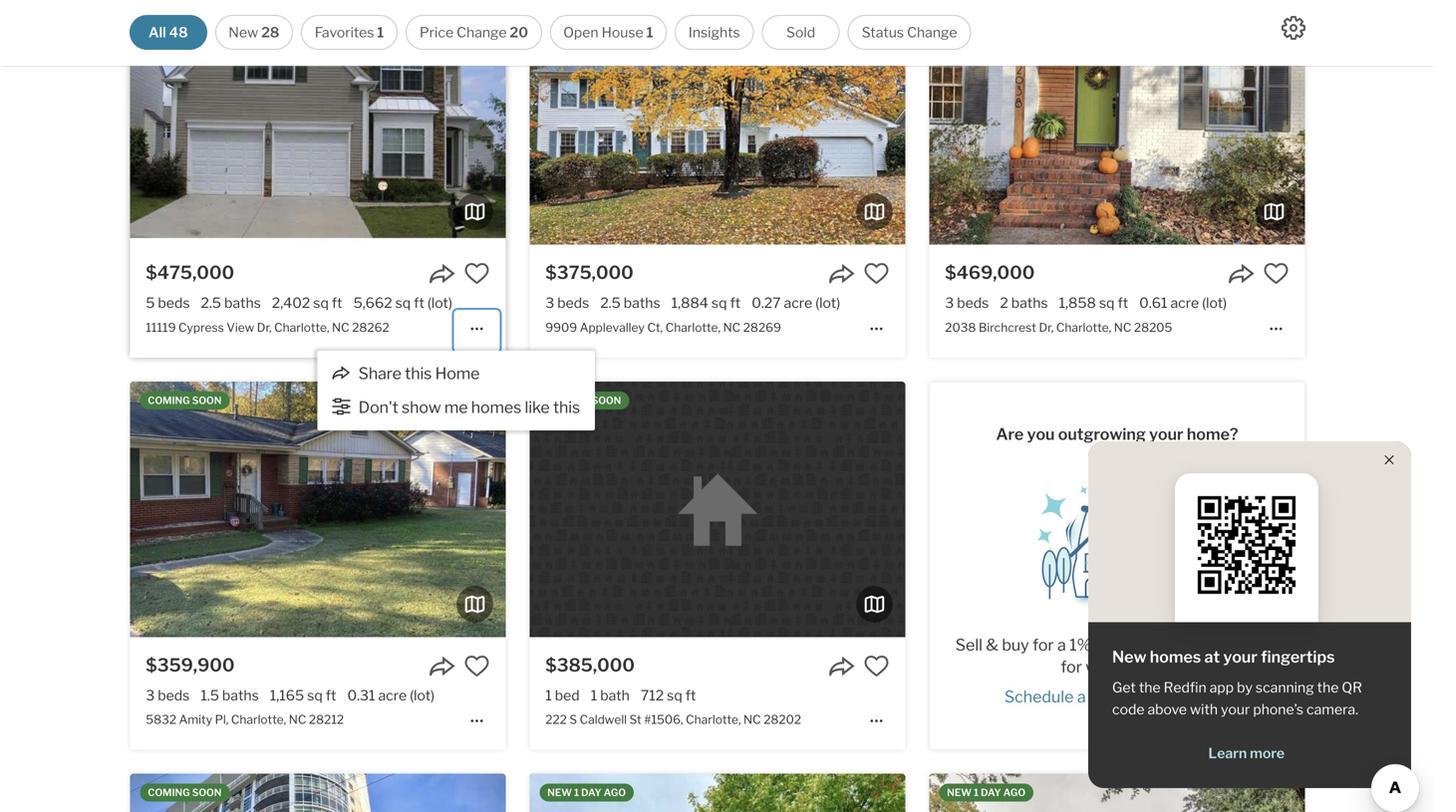 Task type: vqa. For each thing, say whether or not it's contained in the screenshot.
99
no



Task type: locate. For each thing, give the bounding box(es) containing it.
2.5 up applevalley
[[601, 295, 621, 312]]

beds up 2038
[[958, 295, 990, 312]]

coming down the 9909
[[548, 395, 590, 407]]

buy
[[1002, 636, 1030, 655]]

qr
[[1343, 680, 1363, 697]]

learn more link
[[1113, 744, 1382, 764]]

2 favorite button checkbox from the left
[[1264, 261, 1290, 287]]

1,165
[[270, 687, 304, 704]]

option group
[[129, 15, 972, 50]]

new 28
[[229, 24, 280, 41]]

your right the at at the right
[[1224, 648, 1258, 667]]

coming for $359,900
[[148, 395, 190, 407]]

coming soon down the 9909
[[548, 395, 622, 407]]

1.5
[[201, 687, 219, 704]]

0.27
[[752, 295, 781, 312]]

0 vertical spatial your
[[1150, 425, 1184, 444]]

3 beds
[[546, 295, 590, 312], [946, 295, 990, 312], [146, 687, 190, 704]]

1 horizontal spatial change
[[908, 24, 958, 41]]

1 new from the left
[[548, 787, 572, 799]]

for
[[1033, 636, 1055, 655], [1061, 657, 1083, 677]]

1 vertical spatial a
[[1078, 687, 1087, 707]]

new left the 28
[[229, 24, 258, 41]]

1 horizontal spatial ago
[[1004, 787, 1026, 799]]

2.5 baths
[[201, 295, 261, 312], [601, 295, 661, 312]]

photo of 505 e 6th st #902, charlotte, nc 28202 image
[[130, 774, 506, 813], [506, 774, 882, 813]]

new
[[229, 24, 258, 41], [1113, 648, 1147, 667]]

1 photo of 9909 applevalley ct, charlotte, nc 28269 image from the left
[[530, 0, 906, 245]]

0 horizontal spatial for
[[1033, 636, 1055, 655]]

ct,
[[648, 320, 663, 335]]

new up get
[[1113, 648, 1147, 667]]

3 beds up the 9909
[[546, 295, 590, 312]]

1 vertical spatial your
[[1224, 648, 1258, 667]]

soon for $469,000
[[992, 2, 1021, 14]]

status change
[[862, 24, 958, 41]]

coming up all radio
[[148, 2, 190, 14]]

your left home?
[[1150, 425, 1184, 444]]

2 photo of 5832 amity pl, charlotte, nc 28212 image from the left
[[506, 382, 882, 638]]

nc left "28205"
[[1115, 320, 1132, 335]]

home?
[[1188, 425, 1239, 444]]

2 2.5 baths from the left
[[601, 295, 661, 312]]

2 2.5 from the left
[[601, 295, 621, 312]]

2 horizontal spatial favorite button image
[[1264, 261, 1290, 287]]

day for 2nd the photo of 3319 light pointe dr, dallas, tx 75228 from the right
[[581, 787, 602, 799]]

charlotte, right #1506,
[[686, 713, 741, 728]]

(lot) for $469,000
[[1203, 295, 1228, 312]]

ago down 'schedule'
[[1004, 787, 1026, 799]]

1 vertical spatial listing
[[1090, 687, 1135, 707]]

baths up 5832 amity pl, charlotte, nc 28212
[[222, 687, 259, 704]]

listing inside sell & buy for a 1% listing fee and save more for what's next.
[[1096, 636, 1140, 655]]

baths right '2' at right
[[1012, 295, 1049, 312]]

3
[[546, 295, 555, 312], [946, 295, 955, 312], [146, 687, 155, 704]]

more inside sell & buy for a 1% listing fee and save more for what's next.
[[1240, 636, 1280, 655]]

1 horizontal spatial 3 beds
[[546, 295, 590, 312]]

your for home?
[[1150, 425, 1184, 444]]

homes up redfin
[[1151, 648, 1202, 667]]

0 horizontal spatial dr,
[[257, 320, 272, 335]]

0 horizontal spatial new
[[548, 787, 572, 799]]

new inside 'option'
[[229, 24, 258, 41]]

28205
[[1135, 320, 1173, 335]]

1 horizontal spatial day
[[981, 787, 1002, 799]]

day
[[581, 787, 602, 799], [981, 787, 1002, 799]]

0 horizontal spatial favorite button image
[[464, 261, 490, 287]]

0 horizontal spatial 2.5 baths
[[201, 295, 261, 312]]

favorites 1
[[315, 24, 384, 41]]

1 horizontal spatial favorite button checkbox
[[1264, 261, 1290, 287]]

coming soon for $469,000
[[948, 2, 1021, 14]]

dr, down 2 baths
[[1040, 320, 1054, 335]]

0 vertical spatial more
[[1240, 636, 1280, 655]]

favorite button checkbox
[[864, 261, 890, 287], [464, 654, 490, 679], [864, 654, 890, 679]]

0 horizontal spatial this
[[405, 364, 432, 383]]

2.5 baths up view
[[201, 295, 261, 312]]

nc down 1,165 sq ft at the left bottom of page
[[289, 713, 306, 728]]

beds up 5832
[[158, 687, 190, 704]]

price change 20
[[420, 24, 529, 41]]

0 vertical spatial for
[[1033, 636, 1055, 655]]

1pm
[[702, 2, 723, 14]]

photo of 8619 grumman dr, dallas, tx 75228 image down code
[[930, 774, 1306, 813]]

don't show me homes like this button
[[332, 398, 581, 417]]

2 new from the left
[[948, 787, 972, 799]]

photo of 9909 applevalley ct, charlotte, nc 28269 image
[[530, 0, 906, 245], [906, 0, 1282, 245]]

favorites
[[315, 24, 374, 41]]

what's
[[1086, 657, 1135, 677]]

3 beds for $375,000
[[546, 295, 590, 312]]

1 vertical spatial favorite button image
[[864, 654, 890, 679]]

photo of 3319 light pointe dr, dallas, tx 75228 image down code
[[906, 774, 1282, 813]]

baths for $469,000
[[1012, 295, 1049, 312]]

a down what's
[[1078, 687, 1087, 707]]

coming up open
[[548, 2, 590, 14]]

sq for $475,000
[[313, 295, 329, 312]]

(lot) right 0.27
[[816, 295, 841, 312]]

sq right the 1,858
[[1100, 295, 1115, 312]]

favorite button checkbox for $475,000
[[464, 261, 490, 287]]

nc left 28269
[[724, 320, 741, 335]]

beds
[[158, 295, 190, 312], [558, 295, 590, 312], [958, 295, 990, 312], [158, 687, 190, 704]]

change left 20 on the left of the page
[[457, 24, 507, 41]]

the down "next."
[[1140, 680, 1161, 697]]

1 horizontal spatial 2.5 baths
[[601, 295, 661, 312]]

1 vertical spatial for
[[1061, 657, 1083, 677]]

(lot)
[[428, 295, 453, 312], [816, 295, 841, 312], [1203, 295, 1228, 312], [410, 687, 435, 704]]

1 horizontal spatial favorite button image
[[864, 654, 890, 679]]

2 vertical spatial your
[[1222, 702, 1251, 718]]

baths for $475,000
[[224, 295, 261, 312]]

baths up view
[[224, 295, 261, 312]]

charlotte, right pl,
[[231, 713, 286, 728]]

2.5 baths up applevalley
[[601, 295, 661, 312]]

0 vertical spatial listing
[[1096, 636, 1140, 655]]

more right learn
[[1251, 745, 1285, 762]]

coming for $385,000
[[548, 395, 590, 407]]

9909
[[546, 320, 578, 335]]

favorite button image
[[864, 261, 890, 287], [1264, 261, 1290, 287], [464, 654, 490, 679]]

1 horizontal spatial 3
[[546, 295, 555, 312]]

favorite button checkbox for $375,000
[[864, 261, 890, 287]]

photo of 3319 light pointe dr, dallas, tx 75228 image down 222 s caldwell st #1506, charlotte, nc 28202
[[530, 774, 906, 813]]

photo of 8619 grumman dr, dallas, tx 75228 image down camera.
[[1306, 774, 1436, 813]]

listing
[[1096, 636, 1140, 655], [1090, 687, 1135, 707]]

1 photo of 8619 grumman dr, dallas, tx 75228 image from the left
[[930, 774, 1306, 813]]

0 horizontal spatial day
[[581, 787, 602, 799]]

change inside radio
[[908, 24, 958, 41]]

0 horizontal spatial homes
[[471, 398, 522, 417]]

favorite button image for $375,000
[[864, 261, 890, 287]]

coming soon for $375,000
[[548, 2, 622, 14]]

1 inside favorites option
[[377, 24, 384, 41]]

1.5 baths
[[201, 687, 259, 704]]

learn more
[[1209, 745, 1285, 762]]

ft left 0.61
[[1118, 295, 1129, 312]]

ft for $475,000
[[332, 295, 343, 312]]

favorite button image for $469,000
[[1264, 261, 1290, 287]]

your down by on the bottom of page
[[1222, 702, 1251, 718]]

amity
[[179, 713, 212, 728]]

1 horizontal spatial new 1 day ago
[[948, 787, 1026, 799]]

1 horizontal spatial acre
[[784, 295, 813, 312]]

1 dr, from the left
[[257, 320, 272, 335]]

2 horizontal spatial acre
[[1171, 295, 1200, 312]]

new 1 day ago for second photo of 8619 grumman dr, dallas, tx 75228 from the right
[[948, 787, 1026, 799]]

sq right 1,884
[[712, 295, 727, 312]]

listing down what's
[[1090, 687, 1135, 707]]

1 vertical spatial more
[[1251, 745, 1285, 762]]

acre
[[784, 295, 813, 312], [1171, 295, 1200, 312], [378, 687, 407, 704]]

applevalley
[[580, 320, 645, 335]]

0 vertical spatial new
[[229, 24, 258, 41]]

caldwell
[[580, 713, 627, 728]]

coming down 5832
[[148, 787, 190, 799]]

share
[[359, 364, 402, 383]]

2 photo of 505 e 6th st #902, charlotte, nc 28202 image from the left
[[506, 774, 882, 813]]

5832 amity pl, charlotte, nc 28212
[[146, 713, 344, 728]]

2 horizontal spatial 3 beds
[[946, 295, 990, 312]]

baths up ct,
[[624, 295, 661, 312]]

(lot) right 0.61
[[1203, 295, 1228, 312]]

dialog
[[318, 351, 595, 431]]

photo of 2038 birchcrest dr, charlotte, nc 28205 image
[[930, 0, 1306, 245], [1306, 0, 1436, 245]]

ft left 0.27
[[730, 295, 741, 312]]

0 vertical spatial homes
[[471, 398, 522, 417]]

sq right 2,402
[[313, 295, 329, 312]]

a
[[1058, 636, 1067, 655], [1078, 687, 1087, 707]]

option group containing all
[[129, 15, 972, 50]]

your
[[1150, 425, 1184, 444], [1224, 648, 1258, 667], [1222, 702, 1251, 718]]

ft right '5,662'
[[414, 295, 425, 312]]

sq up the 28212
[[307, 687, 323, 704]]

1 horizontal spatial new
[[1113, 648, 1147, 667]]

2.5 up cypress on the left of the page
[[201, 295, 221, 312]]

an image of a house image
[[1018, 472, 1218, 608]]

1 horizontal spatial the
[[1318, 680, 1340, 697]]

1 ago from the left
[[604, 787, 626, 799]]

2 baths
[[1000, 295, 1049, 312]]

1 horizontal spatial 2.5
[[601, 295, 621, 312]]

0 vertical spatial favorite button image
[[464, 261, 490, 287]]

2.5 baths for $475,000
[[201, 295, 261, 312]]

2 horizontal spatial 3
[[946, 295, 955, 312]]

coming soon for $359,900
[[148, 395, 222, 407]]

New radio
[[215, 15, 293, 50]]

coming
[[148, 2, 190, 14], [548, 2, 590, 14], [948, 2, 990, 14], [148, 395, 190, 407], [548, 395, 590, 407], [148, 787, 190, 799]]

1 new 1 day ago from the left
[[548, 787, 626, 799]]

new for second photo of 8619 grumman dr, dallas, tx 75228 from the right
[[948, 787, 972, 799]]

this up "show" on the left of page
[[405, 364, 432, 383]]

0 horizontal spatial acre
[[378, 687, 407, 704]]

ago for 2nd the photo of 3319 light pointe dr, dallas, tx 75228 from the right
[[604, 787, 626, 799]]

1 2.5 baths from the left
[[201, 295, 261, 312]]

712
[[641, 687, 664, 704]]

sq for $375,000
[[712, 295, 727, 312]]

st
[[630, 713, 642, 728]]

coming soon up status change radio on the top of page
[[948, 2, 1021, 14]]

2 new 1 day ago from the left
[[948, 787, 1026, 799]]

1 horizontal spatial favorite button image
[[864, 261, 890, 287]]

listing up what's
[[1096, 636, 1140, 655]]

0 horizontal spatial favorite button checkbox
[[464, 261, 490, 287]]

to
[[725, 2, 739, 14]]

this right the like
[[553, 398, 580, 417]]

acre right 0.27
[[784, 295, 813, 312]]

share this home button
[[332, 364, 481, 383]]

change right status
[[908, 24, 958, 41]]

ft for $385,000
[[686, 687, 696, 704]]

0 horizontal spatial new
[[229, 24, 258, 41]]

1 vertical spatial homes
[[1151, 648, 1202, 667]]

a left the 1%
[[1058, 636, 1067, 655]]

charlotte, down the 1,858
[[1057, 320, 1112, 335]]

favorite button checkbox
[[464, 261, 490, 287], [1264, 261, 1290, 287]]

coming soon down amity
[[148, 787, 222, 799]]

acre for $469,000
[[1171, 295, 1200, 312]]

coming up status change
[[948, 2, 990, 14]]

1 change from the left
[[457, 24, 507, 41]]

2 ago from the left
[[1004, 787, 1026, 799]]

1 2.5 from the left
[[201, 295, 221, 312]]

schedule
[[1005, 687, 1074, 707]]

2 photo of 8619 grumman dr, dallas, tx 75228 image from the left
[[1306, 774, 1436, 813]]

&
[[987, 636, 999, 655]]

1 vertical spatial new
[[1113, 648, 1147, 667]]

1 day from the left
[[581, 787, 602, 799]]

ft left '5,662'
[[332, 295, 343, 312]]

2.5 baths for $375,000
[[601, 295, 661, 312]]

more right save
[[1240, 636, 1280, 655]]

0 horizontal spatial new 1 day ago
[[548, 787, 626, 799]]

0 horizontal spatial change
[[457, 24, 507, 41]]

acre right 0.31
[[378, 687, 407, 704]]

Open House radio
[[550, 15, 667, 50]]

0 horizontal spatial 3 beds
[[146, 687, 190, 704]]

charlotte, down 1,884
[[666, 320, 721, 335]]

coming down 11119
[[148, 395, 190, 407]]

new 1 day ago
[[548, 787, 626, 799], [948, 787, 1026, 799]]

coming for $469,000
[[948, 2, 990, 14]]

1 favorite button checkbox from the left
[[464, 261, 490, 287]]

next.
[[1138, 657, 1174, 677]]

favorite button image
[[464, 261, 490, 287], [864, 654, 890, 679]]

acre right 0.61
[[1171, 295, 1200, 312]]

homes right me
[[471, 398, 522, 417]]

beds up the 9909
[[558, 295, 590, 312]]

sq right 712
[[667, 687, 683, 704]]

3 beds up 5832
[[146, 687, 190, 704]]

0 horizontal spatial 3
[[146, 687, 155, 704]]

photo of 8619 grumman dr, dallas, tx 75228 image
[[930, 774, 1306, 813], [1306, 774, 1436, 813]]

ft up the 28212
[[326, 687, 336, 704]]

1 horizontal spatial new
[[948, 787, 972, 799]]

change inside option
[[457, 24, 507, 41]]

for right the 'buy'
[[1033, 636, 1055, 655]]

photo of 505 e 6th st #902, charlotte, nc 28202 image down 222 s caldwell st #1506, charlotte, nc 28202
[[506, 774, 882, 813]]

sold
[[787, 24, 816, 41]]

charlotte, for $469,000
[[1057, 320, 1112, 335]]

coming soon up open
[[548, 2, 622, 14]]

coming soon up 48
[[148, 2, 222, 14]]

3 up the 9909
[[546, 295, 555, 312]]

favorite button image for $385,000
[[864, 654, 890, 679]]

0 vertical spatial a
[[1058, 636, 1067, 655]]

0 horizontal spatial 2.5
[[201, 295, 221, 312]]

soon for $375,000
[[592, 2, 622, 14]]

ft up 222 s caldwell st #1506, charlotte, nc 28202
[[686, 687, 696, 704]]

0.61
[[1140, 295, 1168, 312]]

(lot) right 0.31
[[410, 687, 435, 704]]

day for second photo of 8619 grumman dr, dallas, tx 75228 from the right
[[981, 787, 1002, 799]]

photo of 11119 cypress view dr, charlotte, nc 28262 image
[[130, 0, 506, 245]]

1
[[377, 24, 384, 41], [647, 24, 654, 41], [546, 687, 552, 704], [591, 687, 598, 704], [574, 787, 579, 799], [974, 787, 979, 799]]

charlotte,
[[274, 320, 330, 335], [666, 320, 721, 335], [1057, 320, 1112, 335], [231, 713, 286, 728], [686, 713, 741, 728]]

3 up 2038
[[946, 295, 955, 312]]

acre for $359,900
[[378, 687, 407, 704]]

2 day from the left
[[981, 787, 1002, 799]]

222 s caldwell st #1506, charlotte, nc 28202
[[546, 713, 802, 728]]

photo of 3319 light pointe dr, dallas, tx 75228 image
[[530, 774, 906, 813], [906, 774, 1282, 813]]

don't show me homes like this
[[359, 398, 580, 417]]

favorite button image for $359,900
[[464, 654, 490, 679]]

for down the 1%
[[1061, 657, 1083, 677]]

dr, right view
[[257, 320, 272, 335]]

3 beds up 2038
[[946, 295, 990, 312]]

2 change from the left
[[908, 24, 958, 41]]

0.61 acre (lot)
[[1140, 295, 1228, 312]]

more
[[1240, 636, 1280, 655], [1251, 745, 1285, 762]]

view
[[227, 320, 254, 335]]

0 vertical spatial this
[[405, 364, 432, 383]]

change
[[457, 24, 507, 41], [908, 24, 958, 41]]

sq for $359,900
[[307, 687, 323, 704]]

1 horizontal spatial this
[[553, 398, 580, 417]]

sq for $385,000
[[667, 687, 683, 704]]

beds for $475,000
[[158, 295, 190, 312]]

1 photo of 505 e 6th st #902, charlotte, nc 28202 image from the left
[[130, 774, 506, 813]]

3 up 5832
[[146, 687, 155, 704]]

0 horizontal spatial a
[[1058, 636, 1067, 655]]

charlotte, down 2,402 sq ft
[[274, 320, 330, 335]]

ago down caldwell
[[604, 787, 626, 799]]

the up camera.
[[1318, 680, 1340, 697]]

photo of 505 e 6th st #902, charlotte, nc 28202 image down the 28212
[[130, 774, 506, 813]]

coming soon down cypress on the left of the page
[[148, 395, 222, 407]]

Favorites radio
[[301, 15, 398, 50]]

1 horizontal spatial a
[[1078, 687, 1087, 707]]

0 horizontal spatial the
[[1140, 680, 1161, 697]]

1 horizontal spatial dr,
[[1040, 320, 1054, 335]]

a inside sell & buy for a 1% listing fee and save more for what's next.
[[1058, 636, 1067, 655]]

0 horizontal spatial ago
[[604, 787, 626, 799]]

beds right 5
[[158, 295, 190, 312]]

by
[[1238, 680, 1253, 697]]

ft for $375,000
[[730, 295, 741, 312]]

0 horizontal spatial favorite button image
[[464, 654, 490, 679]]

photo of 5832 amity pl, charlotte, nc 28212 image
[[130, 382, 506, 638], [506, 382, 882, 638]]



Task type: describe. For each thing, give the bounding box(es) containing it.
price
[[420, 24, 454, 41]]

app install qr code image
[[1191, 490, 1303, 601]]

all 48
[[149, 24, 188, 41]]

1 the from the left
[[1140, 680, 1161, 697]]

1,858 sq ft
[[1060, 295, 1129, 312]]

coming soon for $385,000
[[548, 395, 622, 407]]

1,858
[[1060, 295, 1097, 312]]

cypress
[[179, 320, 224, 335]]

soon for $385,000
[[592, 395, 622, 407]]

ft for $359,900
[[326, 687, 336, 704]]

3 for $375,000
[[546, 295, 555, 312]]

1 photo of 5832 amity pl, charlotte, nc 28212 image from the left
[[130, 382, 506, 638]]

3 for $359,900
[[146, 687, 155, 704]]

new 1 day ago for 2nd the photo of 3319 light pointe dr, dallas, tx 75228 from the right
[[548, 787, 626, 799]]

ago for second photo of 8619 grumman dr, dallas, tx 75228 from the right
[[1004, 787, 1026, 799]]

0.31 acre (lot)
[[347, 687, 435, 704]]

3 beds for $359,900
[[146, 687, 190, 704]]

11119
[[146, 320, 176, 335]]

me
[[445, 398, 468, 417]]

Price Change radio
[[406, 15, 542, 50]]

get the redfin app by scanning the qr code above with your phone's camera.
[[1113, 680, 1363, 718]]

you
[[1028, 425, 1055, 444]]

5,662 sq ft (lot)
[[354, 295, 453, 312]]

new for new 28
[[229, 24, 258, 41]]

2 dr, from the left
[[1040, 320, 1054, 335]]

phone's
[[1254, 702, 1304, 718]]

dialog containing share this home
[[318, 351, 595, 431]]

222
[[546, 713, 567, 728]]

sell & buy for a 1% listing fee and save more for what's next.
[[956, 636, 1280, 677]]

fee
[[1144, 636, 1168, 655]]

favorite button image for $475,000
[[464, 261, 490, 287]]

charlotte, for $359,900
[[231, 713, 286, 728]]

nc for $375,000
[[724, 320, 741, 335]]

2 the from the left
[[1318, 680, 1340, 697]]

3pm
[[741, 2, 764, 14]]

28212
[[309, 713, 344, 728]]

favorite button checkbox for $359,900
[[464, 654, 490, 679]]

scanning
[[1256, 680, 1315, 697]]

outgrowing
[[1059, 425, 1147, 444]]

2,402
[[272, 295, 310, 312]]

1 inside open house radio
[[647, 24, 654, 41]]

schedule a listing consultation
[[1005, 687, 1231, 707]]

$475,000
[[146, 262, 234, 284]]

bath
[[600, 687, 630, 704]]

ft for $469,000
[[1118, 295, 1129, 312]]

pl,
[[215, 713, 229, 728]]

1 horizontal spatial homes
[[1151, 648, 1202, 667]]

5832
[[146, 713, 177, 728]]

$385,000
[[546, 655, 635, 676]]

nc for $469,000
[[1115, 320, 1132, 335]]

#1506,
[[644, 713, 684, 728]]

1 bed
[[546, 687, 580, 704]]

photo of 222 s caldwell st #1506, charlotte, nc 28202 image
[[530, 382, 906, 638]]

sq right '5,662'
[[395, 295, 411, 312]]

1,884 sq ft
[[672, 295, 741, 312]]

all
[[149, 24, 166, 41]]

open house 1
[[564, 24, 654, 41]]

bed
[[555, 687, 580, 704]]

2 photo of 3319 light pointe dr, dallas, tx 75228 image from the left
[[906, 774, 1282, 813]]

birchcrest
[[979, 320, 1037, 335]]

Insights radio
[[675, 15, 754, 50]]

coming soon for $475,000
[[148, 2, 222, 14]]

11119 cypress view dr, charlotte, nc 28262
[[146, 320, 390, 335]]

beds for $359,900
[[158, 687, 190, 704]]

1 bath
[[591, 687, 630, 704]]

camera.
[[1307, 702, 1359, 718]]

beds for $469,000
[[958, 295, 990, 312]]

1 photo of 2038 birchcrest dr, charlotte, nc 28205 image from the left
[[930, 0, 1306, 245]]

new for 2nd the photo of 3319 light pointe dr, dallas, tx 75228 from the right
[[548, 787, 572, 799]]

Status Change radio
[[848, 15, 972, 50]]

(lot) right '5,662'
[[428, 295, 453, 312]]

$375,000
[[546, 262, 634, 284]]

1%
[[1070, 636, 1092, 655]]

open
[[564, 24, 599, 41]]

2038
[[946, 320, 977, 335]]

don't
[[359, 398, 399, 417]]

48
[[169, 24, 188, 41]]

coming for $475,000
[[148, 2, 190, 14]]

change for status
[[908, 24, 958, 41]]

2.5 for $475,000
[[201, 295, 221, 312]]

Sold radio
[[762, 15, 840, 50]]

1 vertical spatial this
[[553, 398, 580, 417]]

9909 applevalley ct, charlotte, nc 28269
[[546, 320, 782, 335]]

your for fingertips
[[1224, 648, 1258, 667]]

like
[[525, 398, 550, 417]]

beds for $375,000
[[558, 295, 590, 312]]

2 photo of 2038 birchcrest dr, charlotte, nc 28205 image from the left
[[1306, 0, 1436, 245]]

nc left 28202
[[744, 713, 761, 728]]

show
[[402, 398, 441, 417]]

1,884
[[672, 295, 709, 312]]

20
[[510, 24, 529, 41]]

status
[[862, 24, 905, 41]]

1 photo of 3319 light pointe dr, dallas, tx 75228 image from the left
[[530, 774, 906, 813]]

soon for $475,000
[[192, 2, 222, 14]]

open
[[645, 2, 674, 14]]

sun,
[[676, 2, 700, 14]]

redfin
[[1164, 680, 1207, 697]]

new for new homes at your fingertips
[[1113, 648, 1147, 667]]

open sun, 1pm to 3pm
[[645, 2, 764, 14]]

get
[[1113, 680, 1137, 697]]

consultation
[[1138, 687, 1231, 707]]

baths for $375,000
[[624, 295, 661, 312]]

0.27 acre (lot)
[[752, 295, 841, 312]]

$469,000
[[946, 262, 1035, 284]]

learn
[[1209, 745, 1248, 762]]

favorite button checkbox for $385,000
[[864, 654, 890, 679]]

28202
[[764, 713, 802, 728]]

2 photo of 9909 applevalley ct, charlotte, nc 28269 image from the left
[[906, 0, 1282, 245]]

3 for $469,000
[[946, 295, 955, 312]]

All radio
[[129, 15, 207, 50]]

3 beds for $469,000
[[946, 295, 990, 312]]

nc left 28262
[[332, 320, 350, 335]]

home
[[435, 364, 480, 383]]

2.5 for $375,000
[[601, 295, 621, 312]]

fingertips
[[1262, 648, 1336, 667]]

soon for $359,900
[[192, 395, 222, 407]]

change for price
[[457, 24, 507, 41]]

favorite button checkbox for $469,000
[[1264, 261, 1290, 287]]

(lot) for $375,000
[[816, 295, 841, 312]]

1,165 sq ft
[[270, 687, 336, 704]]

your inside get the redfin app by scanning the qr code above with your phone's camera.
[[1222, 702, 1251, 718]]

5 beds
[[146, 295, 190, 312]]

2
[[1000, 295, 1009, 312]]

save
[[1202, 636, 1237, 655]]

insights
[[689, 24, 741, 41]]

0.31
[[347, 687, 375, 704]]

nc for $359,900
[[289, 713, 306, 728]]

$359,900
[[146, 655, 235, 676]]

1 horizontal spatial for
[[1061, 657, 1083, 677]]

28269
[[744, 320, 782, 335]]

are
[[997, 425, 1024, 444]]

sq for $469,000
[[1100, 295, 1115, 312]]

acre for $375,000
[[784, 295, 813, 312]]

with
[[1191, 702, 1219, 718]]

coming for $375,000
[[548, 2, 590, 14]]

charlotte, for $375,000
[[666, 320, 721, 335]]

new homes at your fingertips
[[1113, 648, 1336, 667]]

house
[[602, 24, 644, 41]]

(lot) for $359,900
[[410, 687, 435, 704]]

baths for $359,900
[[222, 687, 259, 704]]

app
[[1210, 680, 1235, 697]]



